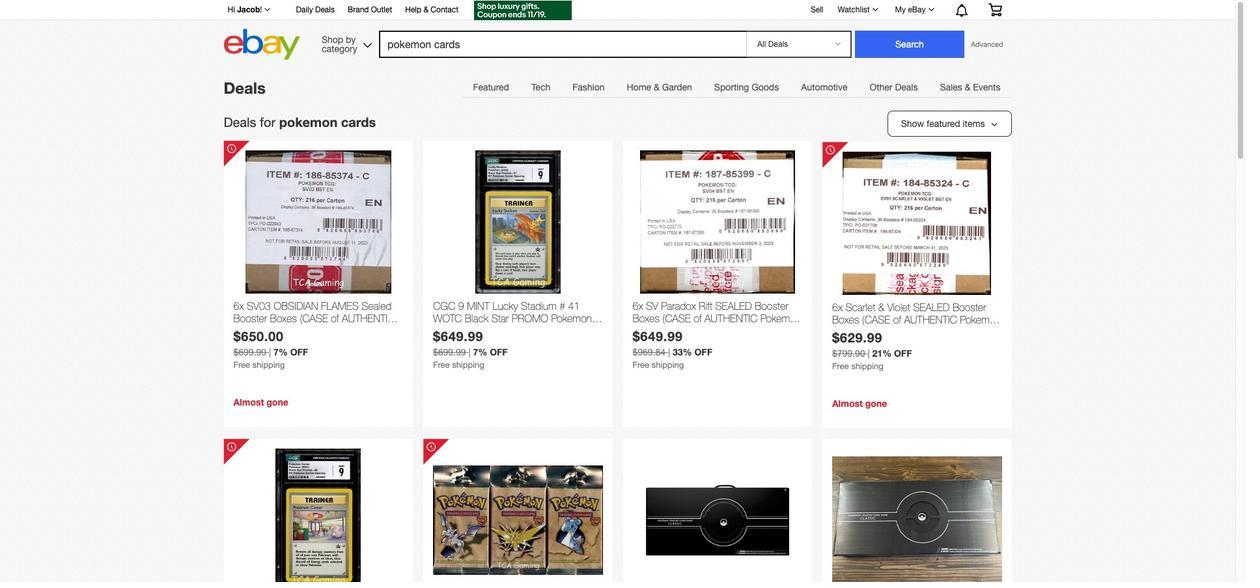 Task type: locate. For each thing, give the bounding box(es) containing it.
authentic for $650.00
[[342, 313, 395, 325]]

21%
[[873, 348, 892, 359]]

1 horizontal spatial 6x
[[633, 300, 643, 312]]

by
[[346, 34, 356, 45]]

$649.99 up $969.84 at the right of the page
[[633, 328, 683, 344]]

gone down the 21%
[[866, 398, 887, 409]]

scarlet
[[846, 302, 876, 313]]

items
[[963, 119, 985, 129]]

$699.99 down the card
[[433, 347, 466, 358]]

| inside $649.99 $699.99 | 7% off free shipping
[[469, 347, 471, 358]]

almost for $650.00
[[234, 397, 264, 408]]

sealed inside 6x scarlet & violet sealed booster boxes (case of authentic pokemon cards)
[[913, 302, 950, 313]]

1 horizontal spatial gone
[[866, 398, 887, 409]]

boxes inside the 6x sv03 obsidian flames sealed booster boxes (case of authentic pokemon cards)
[[270, 313, 297, 325]]

featured link
[[462, 74, 520, 100]]

& right the home at top right
[[654, 82, 660, 93]]

boxes inside 6x scarlet & violet sealed booster boxes (case of authentic pokemon cards)
[[833, 314, 860, 326]]

0 horizontal spatial of
[[331, 313, 339, 325]]

free
[[234, 360, 250, 370], [433, 360, 450, 370], [633, 360, 649, 370], [833, 362, 849, 371]]

deals inside "deals for pokemon cards"
[[224, 115, 256, 130]]

0 horizontal spatial $649.99
[[433, 328, 483, 344]]

free for $649.99 $699.99 | 7% off free shipping
[[433, 360, 450, 370]]

shipping inside $649.99 $699.99 | 7% off free shipping
[[452, 360, 485, 370]]

6x inside the 6x sv03 obsidian flames sealed booster boxes (case of authentic pokemon cards)
[[234, 300, 244, 312]]

cards) for $649.99
[[633, 325, 661, 337]]

of down rift
[[694, 313, 702, 325]]

| inside $650.00 $699.99 | 7% off free shipping
[[269, 347, 271, 358]]

show featured items button
[[888, 111, 1012, 137]]

authentic inside 6x scarlet & violet sealed booster boxes (case of authentic pokemon cards)
[[905, 314, 957, 326]]

star
[[492, 313, 509, 325]]

shipping for $629.99 $799.90 | 21% off free shipping
[[852, 362, 884, 371]]

1 horizontal spatial authentic
[[705, 313, 758, 325]]

6x left scarlet
[[833, 302, 843, 313]]

authentic down rift
[[705, 313, 758, 325]]

0 horizontal spatial authentic
[[342, 313, 395, 325]]

| for $629.99 $799.90 | 21% off free shipping
[[868, 349, 870, 359]]

7% for $649.99
[[473, 347, 487, 358]]

free down the card
[[433, 360, 450, 370]]

1 7% from the left
[[274, 347, 288, 358]]

authentic down the sealed
[[342, 313, 395, 325]]

home
[[627, 82, 651, 93]]

1 horizontal spatial 7%
[[473, 347, 487, 358]]

$699.99 down $650.00
[[234, 347, 267, 358]]

boxes down obsidian on the bottom of page
[[270, 313, 297, 325]]

boxes down sv
[[633, 313, 660, 325]]

shipping inside $650.00 $699.99 | 7% off free shipping
[[253, 360, 285, 370]]

booster inside the 6x sv03 obsidian flames sealed booster boxes (case of authentic pokemon cards)
[[234, 313, 267, 325]]

$650.00 $699.99 | 7% off free shipping
[[234, 328, 308, 370]]

cards) down obsidian on the bottom of page
[[277, 325, 306, 337]]

6x inside 6x sv paradox rift sealed booster boxes (case of authentic pokemon cards)
[[633, 300, 643, 312]]

stadium
[[521, 300, 557, 312]]

0 horizontal spatial almost gone
[[234, 397, 288, 408]]

off right 33%
[[695, 347, 713, 358]]

cards
[[341, 114, 376, 130]]

violet
[[888, 302, 911, 313]]

0 horizontal spatial (case
[[300, 313, 328, 325]]

of down violet
[[894, 314, 902, 326]]

| for $649.99 $699.99 | 7% off free shipping
[[469, 347, 471, 358]]

pokemon
[[551, 313, 592, 325], [761, 313, 801, 325], [960, 314, 1001, 326], [234, 325, 274, 337]]

7% inside $649.99 $699.99 | 7% off free shipping
[[473, 347, 487, 358]]

$699.99 inside $649.99 $699.99 | 7% off free shipping
[[433, 347, 466, 358]]

fashion link
[[562, 74, 616, 100]]

cards) inside 6x sv paradox rift sealed booster boxes (case of authentic pokemon cards)
[[633, 325, 661, 337]]

| for $649.99 $969.84 | 33% off free shipping
[[668, 347, 670, 358]]

of inside the 6x sv03 obsidian flames sealed booster boxes (case of authentic pokemon cards)
[[331, 313, 339, 325]]

of inside 6x scarlet & violet sealed booster boxes (case of authentic pokemon cards)
[[894, 314, 902, 326]]

free inside $649.99 $699.99 | 7% off free shipping
[[433, 360, 450, 370]]

almost gone
[[234, 397, 288, 408], [833, 398, 887, 409]]

2 7% from the left
[[473, 347, 487, 358]]

$649.99
[[433, 328, 483, 344], [633, 328, 683, 344]]

show
[[901, 119, 924, 129]]

my ebay
[[895, 5, 926, 14]]

$649.99 down 'wotc'
[[433, 328, 483, 344]]

$649.99 inside the $649.99 $969.84 | 33% off free shipping
[[633, 328, 683, 344]]

deals right other
[[895, 82, 918, 93]]

| down $650.00
[[269, 347, 271, 358]]

cards) up $799.90
[[833, 327, 861, 338]]

obsidian
[[274, 300, 318, 312]]

tech
[[531, 82, 551, 93]]

& for contact
[[424, 5, 429, 14]]

7%
[[274, 347, 288, 358], [473, 347, 487, 358]]

| down 'black'
[[469, 347, 471, 358]]

0 horizontal spatial gone
[[267, 397, 288, 408]]

watchlist
[[838, 5, 870, 14]]

advanced link
[[965, 31, 1010, 57]]

33%
[[673, 347, 692, 358]]

almost for $629.99
[[833, 398, 863, 409]]

2 horizontal spatial boxes
[[833, 314, 860, 326]]

off inside the $649.99 $969.84 | 33% off free shipping
[[695, 347, 713, 358]]

almost gone down $799.90
[[833, 398, 887, 409]]

(case down paradox
[[663, 313, 691, 325]]

& left violet
[[879, 302, 885, 313]]

free inside $650.00 $699.99 | 7% off free shipping
[[234, 360, 250, 370]]

cards) up $969.84 at the right of the page
[[633, 325, 661, 337]]

hi
[[228, 5, 235, 14]]

1 horizontal spatial boxes
[[633, 313, 660, 325]]

1 horizontal spatial almost
[[833, 398, 863, 409]]

off right the 21%
[[894, 348, 912, 359]]

pokemon inside cgc 9 mint lucky stadium # 41 wotc black star promo pokemon card
[[551, 313, 592, 325]]

other
[[870, 82, 893, 93]]

& inside 6x scarlet & violet sealed booster boxes (case of authentic pokemon cards)
[[879, 302, 885, 313]]

| inside the $649.99 $969.84 | 33% off free shipping
[[668, 347, 670, 358]]

shipping inside the $649.99 $969.84 | 33% off free shipping
[[652, 360, 684, 370]]

category
[[322, 43, 357, 54]]

2 $649.99 from the left
[[633, 328, 683, 344]]

off inside $650.00 $699.99 | 7% off free shipping
[[290, 347, 308, 358]]

6x sv paradox rift sealed booster boxes (case of authentic pokemon cards) link
[[633, 300, 803, 337]]

6x for $650.00
[[234, 300, 244, 312]]

6x
[[234, 300, 244, 312], [633, 300, 643, 312], [833, 302, 843, 313]]

cards) for $629.99
[[833, 327, 861, 338]]

boxes inside 6x sv paradox rift sealed booster boxes (case of authentic pokemon cards)
[[633, 313, 660, 325]]

tech link
[[520, 74, 562, 100]]

0 horizontal spatial almost
[[234, 397, 264, 408]]

& right the help
[[424, 5, 429, 14]]

| inside $629.99 $799.90 | 21% off free shipping
[[868, 349, 870, 359]]

7% down $650.00
[[274, 347, 288, 358]]

(case inside the 6x sv03 obsidian flames sealed booster boxes (case of authentic pokemon cards)
[[300, 313, 328, 325]]

(case down obsidian on the bottom of page
[[300, 313, 328, 325]]

7% down 'black'
[[473, 347, 487, 358]]

tab list
[[462, 74, 1012, 100]]

6x sv paradox rift sealed booster boxes (case of authentic pokemon cards)
[[633, 300, 801, 337]]

1 horizontal spatial sealed
[[913, 302, 950, 313]]

almost
[[234, 397, 264, 408], [833, 398, 863, 409]]

booster inside 6x scarlet & violet sealed booster boxes (case of authentic pokemon cards)
[[953, 302, 987, 313]]

off for $650.00 $699.99 | 7% off free shipping
[[290, 347, 308, 358]]

free inside the $649.99 $969.84 | 33% off free shipping
[[633, 360, 649, 370]]

$699.99 for $650.00
[[234, 347, 267, 358]]

2 horizontal spatial booster
[[953, 302, 987, 313]]

$629.99
[[833, 330, 883, 345]]

| left the 21%
[[868, 349, 870, 359]]

& inside home & garden link
[[654, 82, 660, 93]]

sales & events link
[[929, 74, 1012, 100]]

9
[[458, 300, 464, 312]]

2 horizontal spatial authentic
[[905, 314, 957, 326]]

off for $649.99 $699.99 | 7% off free shipping
[[490, 347, 508, 358]]

almost down $650.00 $699.99 | 7% off free shipping
[[234, 397, 264, 408]]

0 horizontal spatial booster
[[234, 313, 267, 325]]

$699.99
[[234, 347, 267, 358], [433, 347, 466, 358]]

| left 33%
[[668, 347, 670, 358]]

booster
[[755, 300, 789, 312], [953, 302, 987, 313], [234, 313, 267, 325]]

off down 'star' on the left bottom of page
[[490, 347, 508, 358]]

lucky
[[493, 300, 518, 312]]

6x left sv
[[633, 300, 643, 312]]

boxes for $629.99
[[833, 314, 860, 326]]

wotc
[[433, 313, 462, 325]]

cards) inside 6x scarlet & violet sealed booster boxes (case of authentic pokemon cards)
[[833, 327, 861, 338]]

cards)
[[277, 325, 306, 337], [633, 325, 661, 337], [833, 327, 861, 338]]

7% inside $650.00 $699.99 | 7% off free shipping
[[274, 347, 288, 358]]

pokemon inside 6x sv paradox rift sealed booster boxes (case of authentic pokemon cards)
[[761, 313, 801, 325]]

sporting goods
[[715, 82, 779, 93]]

boxes down scarlet
[[833, 314, 860, 326]]

events
[[973, 82, 1001, 93]]

0 horizontal spatial 6x
[[234, 300, 244, 312]]

gone
[[267, 397, 288, 408], [866, 398, 887, 409]]

menu bar
[[462, 74, 1012, 100]]

sealed inside 6x sv paradox rift sealed booster boxes (case of authentic pokemon cards)
[[716, 300, 752, 312]]

deals right daily
[[315, 5, 335, 14]]

(case inside 6x scarlet & violet sealed booster boxes (case of authentic pokemon cards)
[[862, 314, 891, 326]]

0 horizontal spatial cards)
[[277, 325, 306, 337]]

& inside help & contact link
[[424, 5, 429, 14]]

$969.84
[[633, 347, 666, 358]]

boxes for $650.00
[[270, 313, 297, 325]]

of for $649.99
[[694, 313, 702, 325]]

watchlist link
[[831, 2, 884, 18]]

sealed
[[716, 300, 752, 312], [913, 302, 950, 313]]

shipping down the card
[[452, 360, 485, 370]]

0 horizontal spatial 7%
[[274, 347, 288, 358]]

& right sales
[[965, 82, 971, 93]]

shipping down 33%
[[652, 360, 684, 370]]

$649.99 inside $649.99 $699.99 | 7% off free shipping
[[433, 328, 483, 344]]

2 horizontal spatial of
[[894, 314, 902, 326]]

6x for $649.99
[[633, 300, 643, 312]]

1 horizontal spatial $649.99
[[633, 328, 683, 344]]

authentic inside the 6x sv03 obsidian flames sealed booster boxes (case of authentic pokemon cards)
[[342, 313, 395, 325]]

shipping down $650.00
[[253, 360, 285, 370]]

6x left sv03
[[234, 300, 244, 312]]

1 horizontal spatial $699.99
[[433, 347, 466, 358]]

2 $699.99 from the left
[[433, 347, 466, 358]]

1 horizontal spatial (case
[[663, 313, 691, 325]]

free for $649.99 $969.84 | 33% off free shipping
[[633, 360, 649, 370]]

1 $699.99 from the left
[[234, 347, 267, 358]]

free down $969.84 at the right of the page
[[633, 360, 649, 370]]

sealed right rift
[[716, 300, 752, 312]]

1 horizontal spatial booster
[[755, 300, 789, 312]]

help & contact
[[405, 5, 459, 14]]

of for $629.99
[[894, 314, 902, 326]]

card
[[433, 325, 454, 337]]

sv03
[[247, 300, 271, 312]]

(case
[[300, 313, 328, 325], [663, 313, 691, 325], [862, 314, 891, 326]]

6x sv03 obsidian flames sealed booster boxes (case of authentic pokemon cards) link
[[234, 300, 403, 337]]

brand
[[348, 5, 369, 14]]

None submit
[[855, 31, 965, 58]]

of inside 6x sv paradox rift sealed booster boxes (case of authentic pokemon cards)
[[694, 313, 702, 325]]

1 horizontal spatial of
[[694, 313, 702, 325]]

6x sv03 obsidian flames sealed booster boxes (case of authentic pokemon cards)
[[234, 300, 395, 337]]

of down "flames"
[[331, 313, 339, 325]]

2 horizontal spatial (case
[[862, 314, 891, 326]]

shipping inside $629.99 $799.90 | 21% off free shipping
[[852, 362, 884, 371]]

tab list containing featured
[[462, 74, 1012, 100]]

almost gone down $650.00 $699.99 | 7% off free shipping
[[234, 397, 288, 408]]

2 horizontal spatial 6x
[[833, 302, 843, 313]]

(case for $649.99
[[663, 313, 691, 325]]

cards) inside the 6x sv03 obsidian flames sealed booster boxes (case of authentic pokemon cards)
[[277, 325, 306, 337]]

authentic for $629.99
[[905, 314, 957, 326]]

almost down $799.90
[[833, 398, 863, 409]]

|
[[269, 347, 271, 358], [469, 347, 471, 358], [668, 347, 670, 358], [868, 349, 870, 359]]

shipping down the 21%
[[852, 362, 884, 371]]

sv
[[646, 300, 659, 312]]

sealed right violet
[[913, 302, 950, 313]]

$699.99 inside $650.00 $699.99 | 7% off free shipping
[[234, 347, 267, 358]]

&
[[424, 5, 429, 14], [654, 82, 660, 93], [965, 82, 971, 93], [879, 302, 885, 313]]

booster inside 6x sv paradox rift sealed booster boxes (case of authentic pokemon cards)
[[755, 300, 789, 312]]

account navigation
[[221, 0, 1012, 22]]

authentic down violet
[[905, 314, 957, 326]]

0 horizontal spatial $699.99
[[234, 347, 267, 358]]

home & garden
[[627, 82, 692, 93]]

1 horizontal spatial cards)
[[633, 325, 661, 337]]

deals inside 'menu bar'
[[895, 82, 918, 93]]

authentic inside 6x sv paradox rift sealed booster boxes (case of authentic pokemon cards)
[[705, 313, 758, 325]]

0 horizontal spatial sealed
[[716, 300, 752, 312]]

off inside $649.99 $699.99 | 7% off free shipping
[[490, 347, 508, 358]]

gone down $650.00 $699.99 | 7% off free shipping
[[267, 397, 288, 408]]

pokemon inside the 6x sv03 obsidian flames sealed booster boxes (case of authentic pokemon cards)
[[234, 325, 274, 337]]

off down the 6x sv03 obsidian flames sealed booster boxes (case of authentic pokemon cards)
[[290, 347, 308, 358]]

2 horizontal spatial cards)
[[833, 327, 861, 338]]

(case down scarlet
[[862, 314, 891, 326]]

show featured items
[[901, 119, 985, 129]]

shipping
[[253, 360, 285, 370], [452, 360, 485, 370], [652, 360, 684, 370], [852, 362, 884, 371]]

free inside $629.99 $799.90 | 21% off free shipping
[[833, 362, 849, 371]]

6x inside 6x scarlet & violet sealed booster boxes (case of authentic pokemon cards)
[[833, 302, 843, 313]]

deals
[[315, 5, 335, 14], [224, 79, 266, 97], [895, 82, 918, 93], [224, 115, 256, 130]]

booster for $629.99
[[953, 302, 987, 313]]

paradox
[[661, 300, 696, 312]]

1 $649.99 from the left
[[433, 328, 483, 344]]

sealed
[[362, 300, 392, 312]]

free down $799.90
[[833, 362, 849, 371]]

& inside sales & events link
[[965, 82, 971, 93]]

| for $650.00 $699.99 | 7% off free shipping
[[269, 347, 271, 358]]

free down $650.00
[[234, 360, 250, 370]]

authentic
[[342, 313, 395, 325], [705, 313, 758, 325], [905, 314, 957, 326]]

off
[[290, 347, 308, 358], [490, 347, 508, 358], [695, 347, 713, 358], [894, 348, 912, 359]]

#
[[560, 300, 566, 312]]

deals left for
[[224, 115, 256, 130]]

home & garden link
[[616, 74, 703, 100]]

free for $650.00 $699.99 | 7% off free shipping
[[234, 360, 250, 370]]

off inside $629.99 $799.90 | 21% off free shipping
[[894, 348, 912, 359]]

(case inside 6x sv paradox rift sealed booster boxes (case of authentic pokemon cards)
[[663, 313, 691, 325]]

0 horizontal spatial boxes
[[270, 313, 297, 325]]

of
[[331, 313, 339, 325], [694, 313, 702, 325], [894, 314, 902, 326]]

shop
[[322, 34, 343, 45]]

pokemon inside 6x scarlet & violet sealed booster boxes (case of authentic pokemon cards)
[[960, 314, 1001, 326]]

1 horizontal spatial almost gone
[[833, 398, 887, 409]]

brand outlet
[[348, 5, 392, 14]]



Task type: describe. For each thing, give the bounding box(es) containing it.
black
[[465, 313, 489, 325]]

other deals
[[870, 82, 918, 93]]

my
[[895, 5, 906, 14]]

of for $650.00
[[331, 313, 339, 325]]

almost gone for $629.99
[[833, 398, 887, 409]]

goods
[[752, 82, 779, 93]]

deals for pokemon cards
[[224, 114, 376, 130]]

& for garden
[[654, 82, 660, 93]]

$649.99 for wotc
[[433, 328, 483, 344]]

$650.00
[[234, 328, 284, 344]]

sealed for $649.99
[[716, 300, 752, 312]]

off for $629.99 $799.90 | 21% off free shipping
[[894, 348, 912, 359]]

shop by category
[[322, 34, 357, 54]]

get the coupon image
[[474, 1, 572, 20]]

featured
[[473, 82, 509, 93]]

daily deals link
[[296, 3, 335, 18]]

sell link
[[805, 5, 830, 14]]

pokemon for $629.99
[[960, 314, 1001, 326]]

& for events
[[965, 82, 971, 93]]

Search for anything text field
[[381, 32, 744, 57]]

sporting
[[715, 82, 749, 93]]

free for $629.99 $799.90 | 21% off free shipping
[[833, 362, 849, 371]]

!
[[260, 5, 262, 14]]

$629.99 $799.90 | 21% off free shipping
[[833, 330, 912, 371]]

flames
[[321, 300, 359, 312]]

automotive link
[[790, 74, 859, 100]]

menu bar containing featured
[[462, 74, 1012, 100]]

daily deals
[[296, 5, 335, 14]]

deals link
[[224, 79, 266, 97]]

pokemon for $650.00
[[234, 325, 274, 337]]

shipping for $649.99 $699.99 | 7% off free shipping
[[452, 360, 485, 370]]

my ebay link
[[888, 2, 940, 18]]

ebay
[[908, 5, 926, 14]]

pokemon
[[279, 114, 338, 130]]

off for $649.99 $969.84 | 33% off free shipping
[[695, 347, 713, 358]]

mint
[[467, 300, 490, 312]]

booster for $650.00
[[234, 313, 267, 325]]

(case for $650.00
[[300, 313, 328, 325]]

sales
[[940, 82, 963, 93]]

shipping for $650.00 $699.99 | 7% off free shipping
[[253, 360, 285, 370]]

6x scarlet & violet sealed booster boxes (case of authentic pokemon cards) link
[[833, 302, 1002, 338]]

shop by category banner
[[221, 0, 1012, 63]]

featured
[[927, 119, 961, 129]]

hi jacob !
[[228, 5, 262, 14]]

gone for $629.99
[[866, 398, 887, 409]]

promo
[[512, 313, 548, 325]]

for
[[260, 115, 276, 130]]

6x for $629.99
[[833, 302, 843, 313]]

contact
[[431, 5, 459, 14]]

cgc
[[433, 300, 456, 312]]

daily
[[296, 5, 313, 14]]

almost gone for $650.00
[[234, 397, 288, 408]]

help & contact link
[[405, 3, 459, 18]]

none submit inside the shop by category banner
[[855, 31, 965, 58]]

sporting goods link
[[703, 74, 790, 100]]

outlet
[[371, 5, 392, 14]]

gone for $650.00
[[267, 397, 288, 408]]

$799.90
[[833, 349, 865, 359]]

help
[[405, 5, 422, 14]]

brand outlet link
[[348, 3, 392, 18]]

other deals link
[[859, 74, 929, 100]]

sales & events
[[940, 82, 1001, 93]]

booster for $649.99
[[755, 300, 789, 312]]

advanced
[[971, 40, 1004, 48]]

boxes for $649.99
[[633, 313, 660, 325]]

$649.99 $699.99 | 7% off free shipping
[[433, 328, 508, 370]]

cards) for $650.00
[[277, 325, 306, 337]]

authentic for $649.99
[[705, 313, 758, 325]]

$699.99 for $649.99
[[433, 347, 466, 358]]

6x scarlet & violet sealed booster boxes (case of authentic pokemon cards)
[[833, 302, 1001, 338]]

7% for $650.00
[[274, 347, 288, 358]]

garden
[[662, 82, 692, 93]]

rift
[[699, 300, 713, 312]]

automotive
[[801, 82, 848, 93]]

your shopping cart image
[[988, 3, 1003, 16]]

fashion
[[573, 82, 605, 93]]

41
[[568, 300, 580, 312]]

shop by category button
[[316, 29, 375, 57]]

shipping for $649.99 $969.84 | 33% off free shipping
[[652, 360, 684, 370]]

sealed for $629.99
[[913, 302, 950, 313]]

cgc 9 mint lucky stadium # 41 wotc black star promo pokemon card link
[[433, 300, 603, 337]]

deals inside "link"
[[315, 5, 335, 14]]

pokemon for $649.99
[[761, 313, 801, 325]]

cgc 9 mint lucky stadium # 41 wotc black star promo pokemon card
[[433, 300, 592, 337]]

sell
[[811, 5, 824, 14]]

$649.99 for (case
[[633, 328, 683, 344]]

jacob
[[237, 5, 260, 14]]

(case for $629.99
[[862, 314, 891, 326]]

deals up for
[[224, 79, 266, 97]]

$649.99 $969.84 | 33% off free shipping
[[633, 328, 713, 370]]



Task type: vqa. For each thing, say whether or not it's contained in the screenshot.
Pre- within 8x Piece Wallet BundleLouis Vuitton Miu Miu Chloé Bulgari Cartier Trash Pre-Owned
no



